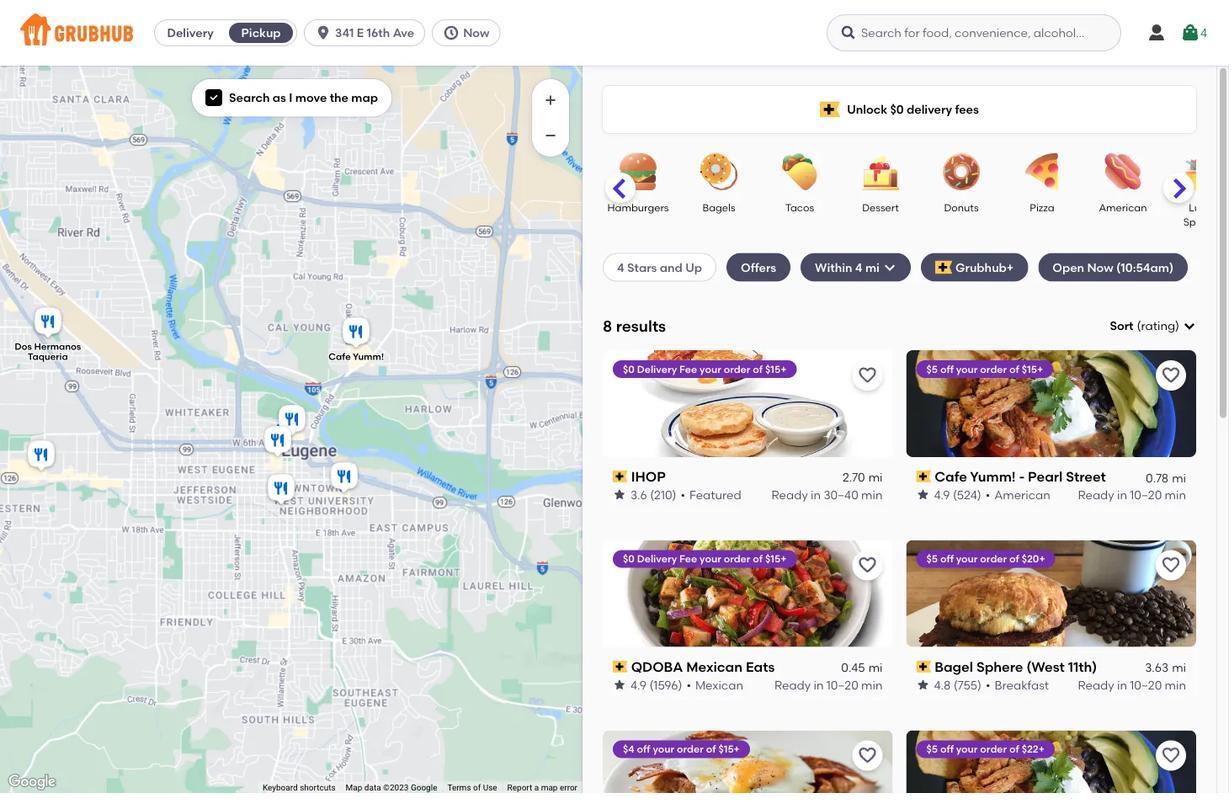 Task type: locate. For each thing, give the bounding box(es) containing it.
• for bagel sphere (west 11th)
[[986, 678, 990, 692]]

american image
[[1094, 153, 1153, 190]]

0 vertical spatial map
[[351, 91, 378, 105]]

1 $5 from the top
[[926, 363, 938, 375]]

$4
[[623, 743, 635, 755]]

0 vertical spatial cafe
[[329, 351, 351, 363]]

min down the 0.45 mi
[[861, 678, 883, 692]]

report
[[507, 783, 532, 793]]

$0 delivery fee your order of $15+ down • featured
[[623, 553, 787, 565]]

svg image inside the 4 button
[[1180, 23, 1200, 43]]

cafe for cafe yumm!
[[329, 351, 351, 363]]

10–20
[[1130, 487, 1162, 502], [827, 678, 858, 692], [1130, 678, 1162, 692]]

2 horizontal spatial 4
[[1200, 26, 1207, 40]]

$0 down 3.6
[[623, 553, 635, 565]]

1 horizontal spatial svg image
[[883, 261, 896, 274]]

off for $5 off your order of $15+
[[940, 363, 954, 375]]

off the waffle logo image
[[603, 730, 893, 793]]

delivery button
[[155, 19, 226, 46]]

Search for food, convenience, alcohol... search field
[[827, 14, 1121, 51]]

search as i move the map
[[229, 91, 378, 105]]

mexican down qdoba mexican eats
[[695, 678, 743, 692]]

svg image
[[1147, 23, 1167, 43], [840, 24, 857, 41], [883, 261, 896, 274]]

map right a
[[541, 783, 558, 793]]

tacos image
[[770, 153, 829, 190]]

save this restaurant button for ihop
[[852, 360, 883, 390]]

10–20 down 3.63
[[1130, 678, 1162, 692]]

1 vertical spatial $0
[[623, 363, 635, 375]]

2 vertical spatial $0
[[623, 553, 635, 565]]

1 horizontal spatial grubhub plus flag logo image
[[935, 261, 952, 274]]

2 subscription pass image from the top
[[613, 661, 628, 673]]

grubhub plus flag logo image left unlock
[[820, 101, 840, 117]]

ready down 11th)
[[1078, 678, 1114, 692]]

i
[[289, 91, 292, 105]]

yumm! inside map region
[[353, 351, 384, 363]]

1 horizontal spatial american
[[1099, 201, 1147, 213]]

pizza
[[1030, 201, 1055, 213]]

save this restaurant button
[[852, 360, 883, 390], [1156, 360, 1186, 390], [852, 550, 883, 581], [1156, 550, 1186, 581], [852, 740, 883, 771], [1156, 740, 1186, 771]]

341
[[335, 26, 354, 40]]

svg image for now
[[443, 24, 460, 41]]

0 vertical spatial grubhub plus flag logo image
[[820, 101, 840, 117]]

min for ihop
[[861, 487, 883, 502]]

2 $5 from the top
[[926, 553, 938, 565]]

open now (10:54am)
[[1053, 260, 1174, 274]]

star icon image left the 4.9 (524)
[[916, 488, 930, 501]]

1 vertical spatial subscription pass image
[[613, 661, 628, 673]]

subscription pass image left bagel
[[916, 661, 931, 673]]

american down -
[[994, 487, 1051, 502]]

0 horizontal spatial now
[[463, 26, 490, 40]]

2 fee from the top
[[679, 553, 697, 565]]

delivery for ihop
[[637, 363, 677, 375]]

3.63 mi
[[1145, 660, 1186, 675]]

2 vertical spatial delivery
[[637, 553, 677, 565]]

mi for eats
[[869, 660, 883, 675]]

4.9 for cafe yumm! - pearl street
[[934, 487, 950, 502]]

svg image right within 4 mi
[[883, 261, 896, 274]]

1 vertical spatial american
[[994, 487, 1051, 502]]

mexican for •
[[695, 678, 743, 692]]

2.70 mi
[[843, 470, 883, 485]]

save this restaurant image
[[857, 555, 878, 576], [1161, 555, 1181, 576], [1161, 746, 1181, 766]]

4.9 left (524)
[[934, 487, 950, 502]]

subscription pass image
[[916, 471, 931, 482], [916, 661, 931, 673]]

mexican
[[686, 658, 743, 675], [695, 678, 743, 692]]

• right (755)
[[986, 678, 990, 692]]

order for $5 off your order of $20+
[[980, 553, 1007, 565]]

bagel
[[935, 658, 973, 675]]

svg image inside 'field'
[[1183, 319, 1196, 333]]

0 vertical spatial delivery
[[167, 26, 214, 40]]

4
[[1200, 26, 1207, 40], [617, 260, 624, 274], [855, 260, 863, 274]]

star icon image
[[613, 488, 626, 501], [916, 488, 930, 501], [613, 678, 626, 692], [916, 678, 930, 692]]

30–40
[[824, 487, 858, 502]]

1 $0 delivery fee your order of $15+ from the top
[[623, 363, 787, 375]]

delivery down 3.6 (210)
[[637, 553, 677, 565]]

donuts image
[[932, 153, 991, 190]]

star icon image left 3.6
[[613, 488, 626, 501]]

in for qdoba mexican eats
[[814, 678, 824, 692]]

$22+
[[1022, 743, 1045, 755]]

min down 2.70 mi
[[861, 487, 883, 502]]

0 horizontal spatial yumm!
[[353, 351, 384, 363]]

hermanos
[[34, 341, 81, 352]]

• for qdoba mexican eats
[[686, 678, 691, 692]]

tacos
[[785, 201, 814, 213]]

ready for bagel sphere (west 11th)
[[1078, 678, 1114, 692]]

fee
[[679, 363, 697, 375], [679, 553, 697, 565]]

•
[[681, 487, 685, 502], [986, 487, 990, 502], [686, 678, 691, 692], [986, 678, 990, 692]]

your for $4 off your order of $15+
[[653, 743, 675, 755]]

$0 delivery fee your order of $15+ down results
[[623, 363, 787, 375]]

2.70
[[843, 470, 865, 485]]

0 horizontal spatial 4
[[617, 260, 624, 274]]

hamburgers image
[[609, 153, 668, 190]]

in
[[811, 487, 821, 502], [1117, 487, 1127, 502], [814, 678, 824, 692], [1117, 678, 1127, 692]]

341 e 16th ave
[[335, 26, 414, 40]]

1 vertical spatial mexican
[[695, 678, 743, 692]]

save this restaurant image for qdoba mexican eats
[[857, 555, 878, 576]]

0 vertical spatial mexican
[[686, 658, 743, 675]]

$5 for cafe
[[926, 363, 938, 375]]

1 vertical spatial $0 delivery fee your order of $15+
[[623, 553, 787, 565]]

1 vertical spatial subscription pass image
[[916, 661, 931, 673]]

dos
[[15, 341, 32, 352]]

$15+
[[765, 363, 787, 375], [1022, 363, 1043, 375], [765, 553, 787, 565], [718, 743, 740, 755]]

pickup
[[241, 26, 281, 40]]

• breakfast
[[986, 678, 1049, 692]]

1 subscription pass image from the top
[[613, 471, 628, 482]]

10–20 down 0.45
[[827, 678, 858, 692]]

your
[[700, 363, 721, 375], [956, 363, 978, 375], [700, 553, 721, 565], [956, 553, 978, 565], [653, 743, 675, 755], [956, 743, 978, 755]]

mi right 0.78
[[1172, 470, 1186, 485]]

ready down street
[[1078, 487, 1114, 502]]

$0 right unlock
[[890, 102, 904, 116]]

map region
[[0, 0, 720, 793]]

0 horizontal spatial grubhub plus flag logo image
[[820, 101, 840, 117]]

fee for qdoba mexican eats
[[679, 553, 697, 565]]

american down american image
[[1099, 201, 1147, 213]]

qdoba mexican eats image
[[327, 460, 361, 497]]

svg image left the 4 button
[[1147, 23, 1167, 43]]

1 vertical spatial yumm!
[[970, 468, 1016, 485]]

mexican up • mexican
[[686, 658, 743, 675]]

map
[[351, 91, 378, 105], [541, 783, 558, 793]]

grubhub plus flag logo image for grubhub+
[[935, 261, 952, 274]]

• right (524)
[[986, 487, 990, 502]]

mi right 2.70
[[869, 470, 883, 485]]

mi right 3.63
[[1172, 660, 1186, 675]]

2 subscription pass image from the top
[[916, 661, 931, 673]]

cafe
[[329, 351, 351, 363], [935, 468, 967, 485]]

• down qdoba mexican eats
[[686, 678, 691, 692]]

svg image inside now button
[[443, 24, 460, 41]]

0 horizontal spatial cafe
[[329, 351, 351, 363]]

star icon image for qdoba mexican eats
[[613, 678, 626, 692]]

ihop image
[[24, 438, 58, 475]]

4 inside button
[[1200, 26, 1207, 40]]

0 vertical spatial subscription pass image
[[916, 471, 931, 482]]

now button
[[432, 19, 507, 46]]

$5
[[926, 363, 938, 375], [926, 553, 938, 565], [926, 743, 938, 755]]

taqueria
[[28, 351, 68, 362]]

grubhub+
[[956, 260, 1014, 274]]

keyboard shortcuts
[[263, 783, 336, 793]]

mi right 0.45
[[869, 660, 883, 675]]

0 vertical spatial $5
[[926, 363, 938, 375]]

ready in 10–20 min for cafe yumm! - pearl street
[[1078, 487, 1186, 502]]

yumm! for cafe yumm!
[[353, 351, 384, 363]]

4 for 4
[[1200, 26, 1207, 40]]

0 vertical spatial 4.9
[[934, 487, 950, 502]]

qdoba mexican eats
[[631, 658, 775, 675]]

1 vertical spatial cafe
[[935, 468, 967, 485]]

1 fee from the top
[[679, 363, 697, 375]]

delivery down results
[[637, 363, 677, 375]]

off
[[940, 363, 954, 375], [940, 553, 954, 565], [637, 743, 650, 755], [940, 743, 954, 755]]

subscription pass image left 'qdoba'
[[613, 661, 628, 673]]

qdoba
[[631, 658, 683, 675]]

None field
[[1110, 317, 1196, 335]]

cafe yumm! logo image
[[906, 730, 1196, 793]]

save this restaurant button for qdoba mexican eats
[[852, 550, 883, 581]]

0 vertical spatial $0
[[890, 102, 904, 116]]

ready in 10–20 min down 0.78
[[1078, 487, 1186, 502]]

ready left the 30–40 at the bottom right of page
[[772, 487, 808, 502]]

0 vertical spatial subscription pass image
[[613, 471, 628, 482]]

3.6 (210)
[[631, 487, 676, 502]]

off for $5 off your order of $20+
[[940, 553, 954, 565]]

map
[[346, 783, 362, 793]]

cafe yumm! - pearl street
[[935, 468, 1106, 485]]

grubhub plus flag logo image left grubhub+
[[935, 261, 952, 274]]

1 vertical spatial 4.9
[[631, 678, 647, 692]]

1 vertical spatial delivery
[[637, 363, 677, 375]]

min down 0.78 mi
[[1165, 487, 1186, 502]]

bagels
[[702, 201, 735, 213]]

(10:54am)
[[1116, 260, 1174, 274]]

svg image up unlock
[[840, 24, 857, 41]]

delivery left pickup button
[[167, 26, 214, 40]]

ready in 10–20 min down 0.45
[[774, 678, 883, 692]]

cafe inside map region
[[329, 351, 351, 363]]

star icon image left 4.8
[[916, 678, 930, 692]]

cafe yumm! image
[[339, 315, 373, 352]]

grubhub plus flag logo image
[[820, 101, 840, 117], [935, 261, 952, 274]]

10–20 down 0.78
[[1130, 487, 1162, 502]]

$0
[[890, 102, 904, 116], [623, 363, 635, 375], [623, 553, 635, 565]]

mi for -
[[1172, 470, 1186, 485]]

subscription pass image
[[613, 471, 628, 482], [613, 661, 628, 673]]

0 vertical spatial $0 delivery fee your order of $15+
[[623, 363, 787, 375]]

1 subscription pass image from the top
[[916, 471, 931, 482]]

save this restaurant button for bagel sphere (west 11th)
[[1156, 550, 1186, 581]]

off for $4 off your order of $15+
[[637, 743, 650, 755]]

error
[[560, 783, 578, 793]]

now
[[463, 26, 490, 40], [1087, 260, 1114, 274]]

ready down eats
[[774, 678, 811, 692]]

cafe yumm!
[[329, 351, 384, 363]]

bagel sphere (west 11th)
[[935, 658, 1097, 675]]

1 horizontal spatial now
[[1087, 260, 1114, 274]]

subscription pass image for qdoba mexican eats
[[613, 661, 628, 673]]

map right the
[[351, 91, 378, 105]]

yumm! for cafe yumm! - pearl street
[[970, 468, 1016, 485]]

0 horizontal spatial american
[[994, 487, 1051, 502]]

1 vertical spatial grubhub plus flag logo image
[[935, 261, 952, 274]]

save this restaurant image for bagel sphere (west 11th)
[[1161, 555, 1181, 576]]

0 horizontal spatial 4.9
[[631, 678, 647, 692]]

2 $0 delivery fee your order of $15+ from the top
[[623, 553, 787, 565]]

svg image inside 341 e 16th ave button
[[315, 24, 332, 41]]

cafe yumm! - pearl street logo image
[[906, 350, 1196, 457]]

• right (210)
[[681, 487, 685, 502]]

min down 3.63 mi
[[1165, 678, 1186, 692]]

ave
[[393, 26, 414, 40]]

(524)
[[953, 487, 981, 502]]

minus icon image
[[542, 127, 559, 144]]

unlock $0 delivery fees
[[847, 102, 979, 116]]

ready for ihop
[[772, 487, 808, 502]]

min
[[861, 487, 883, 502], [1165, 487, 1186, 502], [861, 678, 883, 692], [1165, 678, 1186, 692]]

american
[[1099, 201, 1147, 213], [994, 487, 1051, 502]]

0 vertical spatial now
[[463, 26, 490, 40]]

main navigation navigation
[[0, 0, 1229, 66]]

4.9 down 'qdoba'
[[631, 678, 647, 692]]

save this restaurant image for cafe yumm! - pearl street
[[1161, 365, 1181, 385]]

keyboard
[[263, 783, 298, 793]]

move
[[295, 91, 327, 105]]

1 vertical spatial now
[[1087, 260, 1114, 274]]

mi for (west
[[1172, 660, 1186, 675]]

save this restaurant image
[[857, 365, 878, 385], [1161, 365, 1181, 385], [857, 746, 878, 766]]

offers
[[741, 260, 776, 274]]

2 vertical spatial $5
[[926, 743, 938, 755]]

1 vertical spatial fee
[[679, 553, 697, 565]]

4.8 (755)
[[934, 678, 982, 692]]

$5 off your order of $22+
[[926, 743, 1045, 755]]

ready in 10–20 min down 3.63
[[1078, 678, 1186, 692]]

use
[[483, 783, 497, 793]]

delivery for qdoba mexican eats
[[637, 553, 677, 565]]

1 horizontal spatial cafe
[[935, 468, 967, 485]]

order for $5 off your order of $22+
[[980, 743, 1007, 755]]

delivery
[[167, 26, 214, 40], [637, 363, 677, 375], [637, 553, 677, 565]]

plus icon image
[[542, 92, 559, 109]]

and
[[660, 260, 683, 274]]

svg image
[[1180, 23, 1200, 43], [315, 24, 332, 41], [443, 24, 460, 41], [209, 93, 219, 103], [1183, 319, 1196, 333]]

subscription pass image left ihop
[[613, 471, 628, 482]]

svg image for search as i move the map
[[209, 93, 219, 103]]

1 horizontal spatial yumm!
[[970, 468, 1016, 485]]

16th
[[367, 26, 390, 40]]

now right open
[[1087, 260, 1114, 274]]

ready in 10–20 min for bagel sphere (west 11th)
[[1078, 678, 1186, 692]]

1 vertical spatial $5
[[926, 553, 938, 565]]

0 vertical spatial yumm!
[[353, 351, 384, 363]]

ready for cafe yumm! - pearl street
[[1078, 487, 1114, 502]]

4 button
[[1180, 18, 1207, 48]]

a
[[534, 783, 539, 793]]

subscription pass image right 2.70 mi
[[916, 471, 931, 482]]

ready in 10–20 min for qdoba mexican eats
[[774, 678, 883, 692]]

0 vertical spatial fee
[[679, 363, 697, 375]]

star icon image for ihop
[[613, 488, 626, 501]]

$0 down 8 results
[[623, 363, 635, 375]]

now right ave
[[463, 26, 490, 40]]

1 horizontal spatial 4.9
[[934, 487, 950, 502]]

min for qdoba mexican eats
[[861, 678, 883, 692]]

10–20 for qdoba mexican eats
[[827, 678, 858, 692]]

1 horizontal spatial map
[[541, 783, 558, 793]]

ready in 10–20 min
[[1078, 487, 1186, 502], [774, 678, 883, 692], [1078, 678, 1186, 692]]

star icon image left 4.9 (1596)
[[613, 678, 626, 692]]



Task type: describe. For each thing, give the bounding box(es) containing it.
star icon image for bagel sphere (west 11th)
[[916, 678, 930, 692]]

lunch
[[1189, 201, 1219, 213]]

ihop
[[631, 468, 666, 485]]

dos hermanos taqueria
[[15, 341, 81, 362]]

0 vertical spatial american
[[1099, 201, 1147, 213]]

report a map error
[[507, 783, 578, 793]]

your for $5 off your order of $20+
[[956, 553, 978, 565]]

4.8
[[934, 678, 951, 692]]

4.9 (524)
[[934, 487, 981, 502]]

subscription pass image for bagel sphere (west 11th)
[[916, 661, 931, 673]]

unlock
[[847, 102, 887, 116]]

none field containing sort
[[1110, 317, 1196, 335]]

terms
[[447, 783, 471, 793]]

svg image for 4
[[1180, 23, 1200, 43]]

(1596)
[[649, 678, 682, 692]]

off the waffle image
[[261, 423, 295, 461]]

1 vertical spatial map
[[541, 783, 558, 793]]

save this restaurant button for cafe yumm! - pearl street
[[1156, 360, 1186, 390]]

order for $5 off your order of $15+
[[980, 363, 1007, 375]]

4.9 for qdoba mexican eats
[[631, 678, 647, 692]]

8 results
[[603, 317, 666, 335]]

$4 off your order of $15+
[[623, 743, 740, 755]]

svg image for 341 e 16th ave
[[315, 24, 332, 41]]

off for $5 off your order of $22+
[[940, 743, 954, 755]]

ihop  logo image
[[603, 350, 893, 457]]

0.78
[[1146, 470, 1169, 485]]

3.63
[[1145, 660, 1169, 675]]

$5 off your order of $20+
[[926, 553, 1045, 565]]

up
[[685, 260, 702, 274]]

dos hermanos taqueria image
[[31, 305, 65, 342]]

terms of use link
[[447, 783, 497, 793]]

within
[[815, 260, 852, 274]]

1 horizontal spatial 4
[[855, 260, 863, 274]]

dessert
[[862, 201, 899, 213]]

10–20 for cafe yumm! - pearl street
[[1130, 487, 1162, 502]]

ready in 30–40 min
[[772, 487, 883, 502]]

report a map error link
[[507, 783, 578, 793]]

featured
[[690, 487, 741, 502]]

your for $5 off your order of $15+
[[956, 363, 978, 375]]

4 for 4 stars and up
[[617, 260, 624, 274]]

(210)
[[650, 487, 676, 502]]

open
[[1053, 260, 1084, 274]]

lunch specials
[[1183, 201, 1224, 228]]

sphere
[[976, 658, 1023, 675]]

mexican for qdoba
[[686, 658, 743, 675]]

$5 off your order of $15+
[[926, 363, 1043, 375]]

11th)
[[1068, 658, 1097, 675]]

bagels image
[[689, 153, 748, 190]]

breakfast
[[995, 678, 1049, 692]]

qdoba mexican eats logo image
[[603, 540, 893, 647]]

3.6
[[631, 487, 647, 502]]

grubhub plus flag logo image for unlock $0 delivery fees
[[820, 101, 840, 117]]

0 horizontal spatial map
[[351, 91, 378, 105]]

mi right within
[[865, 260, 880, 274]]

delivery
[[907, 102, 952, 116]]

in for cafe yumm! - pearl street
[[1117, 487, 1127, 502]]

map data ©2023 google
[[346, 783, 437, 793]]

subscription pass image for ihop
[[613, 471, 628, 482]]

4 stars and up
[[617, 260, 702, 274]]

(755)
[[954, 678, 982, 692]]

rating
[[1141, 319, 1175, 333]]

delivery inside button
[[167, 26, 214, 40]]

2 horizontal spatial svg image
[[1147, 23, 1167, 43]]

keyboard shortcuts button
[[263, 782, 336, 793]]

the
[[330, 91, 349, 105]]

now inside button
[[463, 26, 490, 40]]

eats
[[746, 658, 775, 675]]

dessert image
[[851, 153, 910, 190]]

ready for qdoba mexican eats
[[774, 678, 811, 692]]

$20+
[[1022, 553, 1045, 565]]

order for $4 off your order of $15+
[[677, 743, 704, 755]]

star icon image for cafe yumm! - pearl street
[[916, 488, 930, 501]]

$0 for ihop
[[623, 363, 635, 375]]

• featured
[[681, 487, 741, 502]]

• for ihop
[[681, 487, 685, 502]]

(west
[[1027, 658, 1065, 675]]

cafe yumm! - pearl street image
[[275, 402, 309, 439]]

hamburgers
[[607, 201, 669, 213]]

shortcuts
[[300, 783, 336, 793]]

4.9 (1596)
[[631, 678, 682, 692]]

in for ihop
[[811, 487, 821, 502]]

$5 for bagel
[[926, 553, 938, 565]]

e
[[357, 26, 364, 40]]

0.45 mi
[[841, 660, 883, 675]]

8
[[603, 317, 612, 335]]

search
[[229, 91, 270, 105]]

0.45
[[841, 660, 865, 675]]

0 horizontal spatial svg image
[[840, 24, 857, 41]]

stars
[[627, 260, 657, 274]]

$0 for qdoba mexican eats
[[623, 553, 635, 565]]

donuts
[[944, 201, 979, 213]]

save this restaurant image for ihop
[[857, 365, 878, 385]]

as
[[273, 91, 286, 105]]

terms of use
[[447, 783, 497, 793]]

10–20 for bagel sphere (west 11th)
[[1130, 678, 1162, 692]]

street
[[1066, 468, 1106, 485]]

(
[[1137, 319, 1141, 333]]

google
[[411, 783, 437, 793]]

your for $5 off your order of $22+
[[956, 743, 978, 755]]

in for bagel sphere (west 11th)
[[1117, 678, 1127, 692]]

min for cafe yumm! - pearl street
[[1165, 487, 1186, 502]]

pizza image
[[1013, 153, 1072, 190]]

• for cafe yumm! - pearl street
[[986, 487, 990, 502]]

$0 delivery fee your order of $15+ for ihop
[[623, 363, 787, 375]]

subscription pass image for cafe yumm! - pearl street
[[916, 471, 931, 482]]

3 $5 from the top
[[926, 743, 938, 755]]

sort
[[1110, 319, 1134, 333]]

bagel sphere (west 11th) logo image
[[906, 540, 1196, 647]]

cafe for cafe yumm! - pearl street
[[935, 468, 967, 485]]

within 4 mi
[[815, 260, 880, 274]]

data
[[364, 783, 381, 793]]

fee for ihop
[[679, 363, 697, 375]]

pearl
[[1028, 468, 1063, 485]]

results
[[616, 317, 666, 335]]

pickup button
[[226, 19, 296, 46]]

mandy's family restaurant image
[[264, 471, 298, 508]]

min for bagel sphere (west 11th)
[[1165, 678, 1186, 692]]

341 e 16th ave button
[[304, 19, 432, 46]]

google image
[[4, 771, 60, 793]]

specials
[[1183, 216, 1224, 228]]

sort ( rating )
[[1110, 319, 1179, 333]]

$0 delivery fee your order of $15+ for qdoba mexican eats
[[623, 553, 787, 565]]



Task type: vqa. For each thing, say whether or not it's contained in the screenshot.
'ORDER' to the left
no



